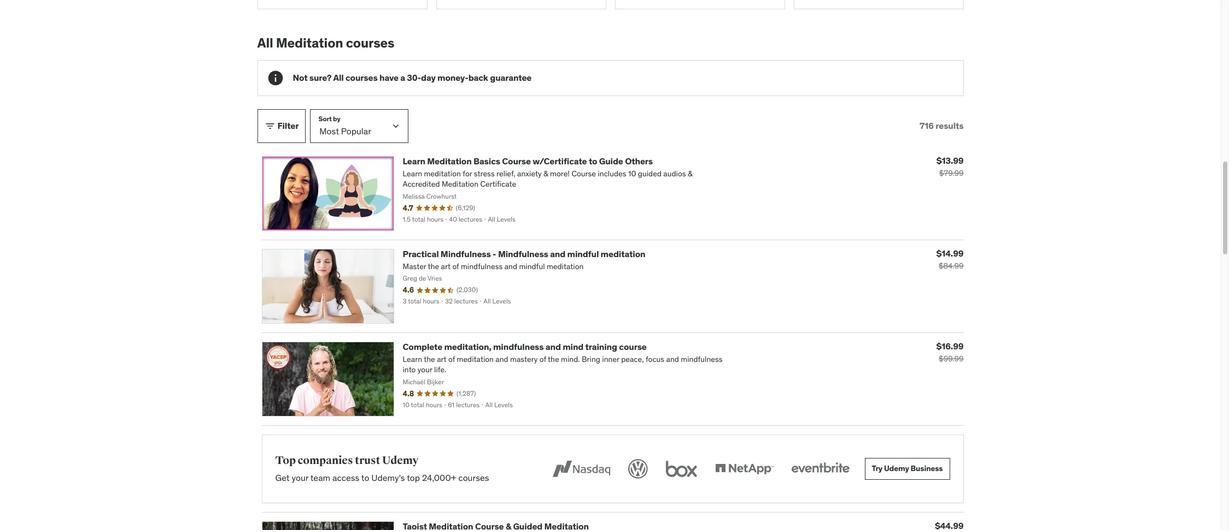 Task type: describe. For each thing, give the bounding box(es) containing it.
filter button
[[257, 109, 306, 143]]

top
[[407, 473, 420, 484]]

mindful
[[567, 249, 599, 259]]

716 results
[[920, 120, 964, 131]]

1 vertical spatial and
[[546, 341, 561, 352]]

practical
[[403, 249, 439, 259]]

filter
[[277, 120, 299, 131]]

1 horizontal spatial to
[[589, 156, 597, 167]]

$13.99
[[936, 155, 964, 166]]

learn
[[403, 156, 425, 167]]

complete
[[403, 341, 442, 352]]

24,000+
[[422, 473, 456, 484]]

access
[[332, 473, 359, 484]]

1 horizontal spatial all
[[333, 72, 344, 83]]

not
[[293, 72, 308, 83]]

learn meditation basics course w/certificate to guide others
[[403, 156, 653, 167]]

a
[[400, 72, 405, 83]]

back
[[468, 72, 488, 83]]

results
[[936, 120, 964, 131]]

others
[[625, 156, 653, 167]]

small image
[[264, 121, 275, 132]]

0 horizontal spatial all
[[257, 34, 273, 51]]

courses inside top companies trust udemy get your team access to udemy's top 24,000+ courses
[[458, 473, 489, 484]]

1 horizontal spatial udemy
[[884, 464, 909, 474]]

trust
[[355, 454, 380, 468]]

training
[[585, 341, 617, 352]]

volkswagen image
[[626, 457, 650, 481]]

$79.99
[[939, 168, 964, 178]]

business
[[911, 464, 943, 474]]

complete meditation, mindfulness and mind training course link
[[403, 341, 647, 352]]

$14.99
[[936, 248, 964, 259]]

get
[[275, 473, 290, 484]]

team
[[310, 473, 330, 484]]

0 vertical spatial and
[[550, 249, 565, 259]]

course
[[502, 156, 531, 167]]

practical mindfulness - mindfulness and mindful meditation
[[403, 249, 645, 259]]

your
[[292, 473, 308, 484]]

udemy inside top companies trust udemy get your team access to udemy's top 24,000+ courses
[[382, 454, 418, 468]]

try udemy business link
[[865, 458, 950, 480]]

top companies trust udemy get your team access to udemy's top 24,000+ courses
[[275, 454, 489, 484]]

-
[[493, 249, 496, 259]]



Task type: locate. For each thing, give the bounding box(es) containing it.
2 vertical spatial courses
[[458, 473, 489, 484]]

mind
[[563, 341, 584, 352]]

2 mindfulness from the left
[[498, 249, 548, 259]]

$16.99
[[936, 341, 964, 352]]

0 horizontal spatial meditation
[[276, 34, 343, 51]]

sure?
[[309, 72, 332, 83]]

$13.99 $79.99
[[936, 155, 964, 178]]

to left guide
[[589, 156, 597, 167]]

and
[[550, 249, 565, 259], [546, 341, 561, 352]]

0 horizontal spatial to
[[361, 473, 369, 484]]

$14.99 $84.99
[[936, 248, 964, 271]]

practical mindfulness - mindfulness and mindful meditation link
[[403, 249, 645, 259]]

netapp image
[[713, 457, 776, 481]]

0 vertical spatial courses
[[346, 34, 394, 51]]

meditation for all
[[276, 34, 343, 51]]

udemy's
[[371, 473, 405, 484]]

0 horizontal spatial mindfulness
[[441, 249, 491, 259]]

1 mindfulness from the left
[[441, 249, 491, 259]]

all meditation courses
[[257, 34, 394, 51]]

courses up have
[[346, 34, 394, 51]]

0 vertical spatial meditation
[[276, 34, 343, 51]]

nasdaq image
[[550, 457, 613, 481]]

1 horizontal spatial meditation
[[427, 156, 472, 167]]

to
[[589, 156, 597, 167], [361, 473, 369, 484]]

and left mind
[[546, 341, 561, 352]]

meditation right learn
[[427, 156, 472, 167]]

have
[[379, 72, 399, 83]]

eventbrite image
[[789, 457, 852, 481]]

mindfulness left -
[[441, 249, 491, 259]]

mindfulness right -
[[498, 249, 548, 259]]

box image
[[663, 457, 700, 481]]

meditation
[[601, 249, 645, 259]]

guarantee
[[490, 72, 532, 83]]

mindfulness
[[441, 249, 491, 259], [498, 249, 548, 259]]

0 vertical spatial all
[[257, 34, 273, 51]]

basics
[[473, 156, 500, 167]]

try
[[872, 464, 882, 474]]

1 vertical spatial to
[[361, 473, 369, 484]]

udemy up udemy's at the bottom left of the page
[[382, 454, 418, 468]]

meditation up not
[[276, 34, 343, 51]]

$16.99 $99.99
[[936, 341, 964, 364]]

courses right "24,000+"
[[458, 473, 489, 484]]

meditation for learn
[[427, 156, 472, 167]]

to down 'trust'
[[361, 473, 369, 484]]

and left mindful
[[550, 249, 565, 259]]

try udemy business
[[872, 464, 943, 474]]

courses
[[346, 34, 394, 51], [346, 72, 378, 83], [458, 473, 489, 484]]

udemy right try
[[884, 464, 909, 474]]

716
[[920, 120, 934, 131]]

money-
[[437, 72, 468, 83]]

learn meditation basics course w/certificate to guide others link
[[403, 156, 653, 167]]

mindfulness
[[493, 341, 544, 352]]

complete meditation, mindfulness and mind training course
[[403, 341, 647, 352]]

0 vertical spatial to
[[589, 156, 597, 167]]

not sure? all courses have a 30-day money-back guarantee
[[293, 72, 532, 83]]

30-
[[407, 72, 421, 83]]

day
[[421, 72, 436, 83]]

to inside top companies trust udemy get your team access to udemy's top 24,000+ courses
[[361, 473, 369, 484]]

course
[[619, 341, 647, 352]]

$99.99
[[939, 354, 964, 364]]

1 horizontal spatial mindfulness
[[498, 249, 548, 259]]

courses left have
[[346, 72, 378, 83]]

0 horizontal spatial udemy
[[382, 454, 418, 468]]

guide
[[599, 156, 623, 167]]

udemy
[[382, 454, 418, 468], [884, 464, 909, 474]]

all
[[257, 34, 273, 51], [333, 72, 344, 83]]

$84.99
[[939, 261, 964, 271]]

w/certificate
[[533, 156, 587, 167]]

1 vertical spatial courses
[[346, 72, 378, 83]]

meditation,
[[444, 341, 491, 352]]

meditation
[[276, 34, 343, 51], [427, 156, 472, 167]]

companies
[[298, 454, 353, 468]]

716 results status
[[920, 120, 964, 131]]

1 vertical spatial meditation
[[427, 156, 472, 167]]

top
[[275, 454, 296, 468]]

1 vertical spatial all
[[333, 72, 344, 83]]



Task type: vqa. For each thing, say whether or not it's contained in the screenshot.
Training 5 or more people? Get your team access to Udemy's top 25,000+ courses
no



